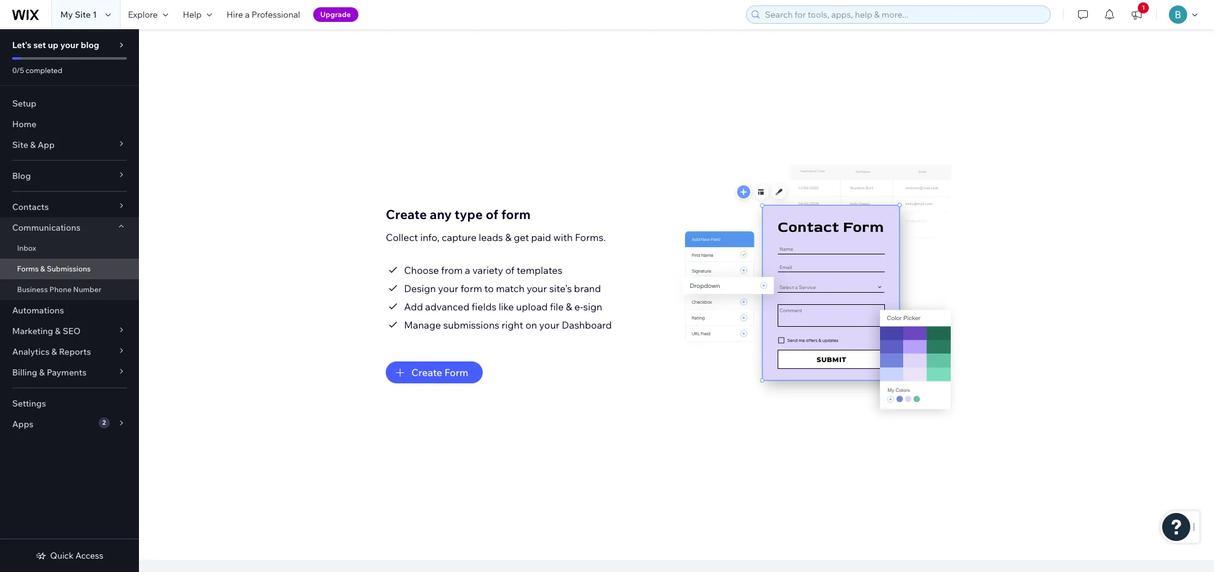 Task type: describe. For each thing, give the bounding box(es) containing it.
2
[[102, 419, 106, 427]]

on
[[526, 319, 537, 332]]

get
[[514, 232, 529, 244]]

upgrade button
[[313, 7, 358, 22]]

forms.
[[575, 232, 606, 244]]

my
[[60, 9, 73, 20]]

collect info, capture leads & get paid with forms.
[[386, 232, 606, 244]]

site & app button
[[0, 135, 139, 155]]

inbox
[[17, 244, 36, 253]]

info,
[[420, 232, 440, 244]]

& for payments
[[39, 368, 45, 379]]

submissions
[[443, 319, 500, 332]]

phone
[[49, 285, 72, 294]]

setup link
[[0, 93, 139, 114]]

0 horizontal spatial a
[[245, 9, 250, 20]]

right
[[502, 319, 523, 332]]

professional
[[252, 9, 300, 20]]

hire a professional link
[[219, 0, 308, 29]]

help button
[[175, 0, 219, 29]]

settings
[[12, 399, 46, 410]]

from
[[441, 265, 463, 277]]

e-
[[575, 301, 583, 313]]

dashboard
[[562, 319, 612, 332]]

create form button
[[386, 362, 483, 384]]

0/5
[[12, 66, 24, 75]]

variety
[[473, 265, 503, 277]]

billing & payments
[[12, 368, 87, 379]]

explore
[[128, 9, 158, 20]]

any
[[430, 207, 452, 222]]

inbox link
[[0, 238, 139, 259]]

your right "on"
[[539, 319, 560, 332]]

automations
[[12, 305, 64, 316]]

to
[[484, 283, 494, 295]]

marketing
[[12, 326, 53, 337]]

0 vertical spatial form
[[501, 207, 531, 222]]

type
[[455, 207, 483, 222]]

payments
[[47, 368, 87, 379]]

brand
[[574, 283, 601, 295]]

& for submissions
[[40, 265, 45, 274]]

sidebar element
[[0, 29, 139, 573]]

blog
[[12, 171, 31, 182]]

setup
[[12, 98, 36, 109]]

business phone number
[[17, 285, 101, 294]]

my site 1
[[60, 9, 97, 20]]

create for create form
[[411, 367, 442, 379]]

help
[[183, 9, 202, 20]]

access
[[75, 551, 103, 562]]

& inside choose from a variety of templates design your form to match your site's brand add advanced fields like upload file & e-sign manage submissions right on your dashboard
[[566, 301, 572, 313]]

automations link
[[0, 301, 139, 321]]

create for create any type of form
[[386, 207, 427, 222]]

let's
[[12, 40, 31, 51]]

of inside choose from a variety of templates design your form to match your site's brand add advanced fields like upload file & e-sign manage submissions right on your dashboard
[[506, 265, 515, 277]]

completed
[[26, 66, 62, 75]]

advanced
[[425, 301, 470, 313]]

& for app
[[30, 140, 36, 151]]

1 horizontal spatial site
[[75, 9, 91, 20]]

marketing & seo button
[[0, 321, 139, 342]]

templates
[[517, 265, 563, 277]]

choose from a variety of templates design your form to match your site's brand add advanced fields like upload file & e-sign manage submissions right on your dashboard
[[404, 265, 612, 332]]

hire a professional
[[227, 9, 300, 20]]

fields
[[472, 301, 497, 313]]

up
[[48, 40, 58, 51]]

analytics & reports
[[12, 347, 91, 358]]

site's
[[549, 283, 572, 295]]

business phone number link
[[0, 280, 139, 301]]

reports
[[59, 347, 91, 358]]

business
[[17, 285, 48, 294]]

billing & payments button
[[0, 363, 139, 383]]

file
[[550, 301, 564, 313]]



Task type: vqa. For each thing, say whether or not it's contained in the screenshot.
Create Form the Create
yes



Task type: locate. For each thing, give the bounding box(es) containing it.
site down home
[[12, 140, 28, 151]]

upgrade
[[320, 10, 351, 19]]

create up collect
[[386, 207, 427, 222]]

design
[[404, 283, 436, 295]]

1 horizontal spatial form
[[501, 207, 531, 222]]

of up leads
[[486, 207, 498, 222]]

app
[[38, 140, 55, 151]]

add
[[404, 301, 423, 313]]

0/5 completed
[[12, 66, 62, 75]]

your down templates
[[527, 283, 547, 295]]

& left reports
[[51, 347, 57, 358]]

form up 'get'
[[501, 207, 531, 222]]

a right from
[[465, 265, 470, 277]]

manage
[[404, 319, 441, 332]]

paid
[[531, 232, 551, 244]]

a
[[245, 9, 250, 20], [465, 265, 470, 277]]

home link
[[0, 114, 139, 135]]

& for reports
[[51, 347, 57, 358]]

form
[[444, 367, 468, 379]]

forms & submissions link
[[0, 259, 139, 280]]

communications
[[12, 222, 81, 233]]

1 button
[[1123, 0, 1150, 29]]

leads
[[479, 232, 503, 244]]

site inside dropdown button
[[12, 140, 28, 151]]

choose
[[404, 265, 439, 277]]

communications button
[[0, 218, 139, 238]]

Search for tools, apps, help & more... field
[[761, 6, 1047, 23]]

capture
[[442, 232, 477, 244]]

hire
[[227, 9, 243, 20]]

quick access
[[50, 551, 103, 562]]

0 vertical spatial create
[[386, 207, 427, 222]]

like
[[499, 301, 514, 313]]

& left the "e-"
[[566, 301, 572, 313]]

blog button
[[0, 166, 139, 187]]

apps
[[12, 419, 33, 430]]

number
[[73, 285, 101, 294]]

create left "form"
[[411, 367, 442, 379]]

a right hire
[[245, 9, 250, 20]]

create any type of form
[[386, 207, 531, 222]]

quick
[[50, 551, 74, 562]]

0 horizontal spatial site
[[12, 140, 28, 151]]

create form
[[411, 367, 468, 379]]

0 vertical spatial a
[[245, 9, 250, 20]]

blog
[[81, 40, 99, 51]]

match
[[496, 283, 525, 295]]

a inside choose from a variety of templates design your form to match your site's brand add advanced fields like upload file & e-sign manage submissions right on your dashboard
[[465, 265, 470, 277]]

1 vertical spatial site
[[12, 140, 28, 151]]

1 vertical spatial create
[[411, 367, 442, 379]]

0 horizontal spatial of
[[486, 207, 498, 222]]

0 vertical spatial site
[[75, 9, 91, 20]]

seo
[[63, 326, 81, 337]]

settings link
[[0, 394, 139, 415]]

1 vertical spatial of
[[506, 265, 515, 277]]

form inside choose from a variety of templates design your form to match your site's brand add advanced fields like upload file & e-sign manage submissions right on your dashboard
[[461, 283, 482, 295]]

form
[[501, 207, 531, 222], [461, 283, 482, 295]]

& left 'get'
[[505, 232, 512, 244]]

contacts button
[[0, 197, 139, 218]]

quick access button
[[36, 551, 103, 562]]

& inside 'popup button'
[[39, 368, 45, 379]]

marketing & seo
[[12, 326, 81, 337]]

0 vertical spatial of
[[486, 207, 498, 222]]

0 horizontal spatial 1
[[93, 9, 97, 20]]

1 inside '1' "button"
[[1142, 4, 1145, 12]]

set
[[33, 40, 46, 51]]

site & app
[[12, 140, 55, 151]]

&
[[30, 140, 36, 151], [505, 232, 512, 244], [40, 265, 45, 274], [566, 301, 572, 313], [55, 326, 61, 337], [51, 347, 57, 358], [39, 368, 45, 379]]

1 vertical spatial a
[[465, 265, 470, 277]]

analytics & reports button
[[0, 342, 139, 363]]

& left app
[[30, 140, 36, 151]]

1 horizontal spatial 1
[[1142, 4, 1145, 12]]

form left to
[[461, 283, 482, 295]]

of
[[486, 207, 498, 222], [506, 265, 515, 277]]

with
[[553, 232, 573, 244]]

1 vertical spatial form
[[461, 283, 482, 295]]

site
[[75, 9, 91, 20], [12, 140, 28, 151]]

of up match
[[506, 265, 515, 277]]

home
[[12, 119, 36, 130]]

forms
[[17, 265, 39, 274]]

submissions
[[47, 265, 91, 274]]

sign
[[583, 301, 602, 313]]

forms & submissions
[[17, 265, 91, 274]]

collect
[[386, 232, 418, 244]]

your up the advanced at the left
[[438, 283, 458, 295]]

let's set up your blog
[[12, 40, 99, 51]]

billing
[[12, 368, 37, 379]]

& right forms in the top left of the page
[[40, 265, 45, 274]]

upload
[[516, 301, 548, 313]]

create inside button
[[411, 367, 442, 379]]

site right my
[[75, 9, 91, 20]]

& left seo
[[55, 326, 61, 337]]

contacts
[[12, 202, 49, 213]]

your
[[60, 40, 79, 51], [438, 283, 458, 295], [527, 283, 547, 295], [539, 319, 560, 332]]

1 horizontal spatial a
[[465, 265, 470, 277]]

& right billing
[[39, 368, 45, 379]]

your inside sidebar element
[[60, 40, 79, 51]]

& for seo
[[55, 326, 61, 337]]

analytics
[[12, 347, 49, 358]]

your right up
[[60, 40, 79, 51]]

1 horizontal spatial of
[[506, 265, 515, 277]]

0 horizontal spatial form
[[461, 283, 482, 295]]



